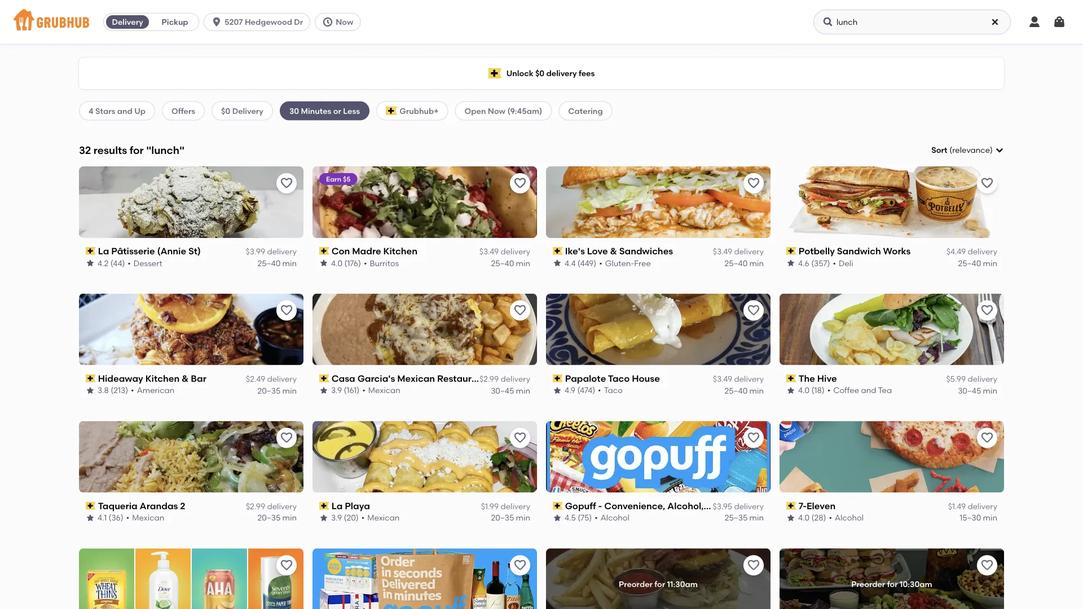 Task type: vqa. For each thing, say whether or not it's contained in the screenshot.
relevance
yes



Task type: locate. For each thing, give the bounding box(es) containing it.
1 3.9 from the top
[[331, 386, 342, 395]]

min for la playa
[[516, 513, 530, 523]]

2 • alcohol from the left
[[829, 513, 864, 523]]

0 horizontal spatial • alcohol
[[595, 513, 630, 523]]

$2.99
[[480, 374, 499, 384], [246, 502, 265, 511]]

25–40 for con madre kitchen
[[491, 258, 514, 268]]

star icon image left 4.4
[[553, 259, 562, 268]]

& for sandwiches
[[610, 246, 617, 257]]

• for arandas
[[126, 513, 129, 523]]

for right results
[[130, 144, 144, 156]]

0 horizontal spatial kitchen
[[145, 373, 180, 384]]

4.2 (44)
[[98, 258, 125, 268]]

subscription pass image for potbelly sandwich works
[[787, 247, 797, 255]]

2 horizontal spatial &
[[706, 501, 713, 512]]

• right (44)
[[128, 258, 131, 268]]

1 30–45 from the left
[[491, 386, 514, 395]]

• for hive
[[828, 386, 831, 395]]

preorder left 11:30am
[[619, 580, 653, 589]]

grubhub plus flag logo image left grubhub+
[[386, 106, 397, 115]]

subscription pass image left ike's
[[553, 247, 563, 255]]

• for pâtisserie
[[128, 258, 131, 268]]

2 30–45 min from the left
[[958, 386, 998, 395]]

• for kitchen
[[131, 386, 134, 395]]

0 vertical spatial &
[[610, 246, 617, 257]]

kitchen up american
[[145, 373, 180, 384]]

save this restaurant image for la pâtisserie (annie st)
[[280, 177, 293, 190]]

4.1 (36)
[[98, 513, 123, 523]]

subscription pass image for la pâtisserie (annie st)
[[86, 247, 96, 255]]

now
[[336, 17, 354, 27], [488, 106, 506, 116]]

25–40
[[258, 258, 281, 268], [491, 258, 514, 268], [725, 258, 748, 268], [958, 258, 982, 268], [725, 386, 748, 395]]

2 vertical spatial &
[[706, 501, 713, 512]]

1 vertical spatial now
[[488, 106, 506, 116]]

now right open
[[488, 106, 506, 116]]

• alcohol right '(28)'
[[829, 513, 864, 523]]

min for casa garcia's mexican restaurant
[[516, 386, 530, 395]]

1 vertical spatial $2.99
[[246, 502, 265, 511]]

star icon image for gopuff - convenience, alcohol, & more
[[553, 514, 562, 523]]

2 horizontal spatial for
[[887, 580, 898, 589]]

subscription pass image for taqueria arandas 2
[[86, 502, 96, 510]]

mexican down playa
[[368, 513, 400, 523]]

star icon image for con madre kitchen
[[319, 259, 328, 268]]

1 horizontal spatial and
[[861, 386, 877, 395]]

min down $1.99 delivery
[[516, 513, 530, 523]]

• taco
[[598, 386, 623, 395]]

1 horizontal spatial &
[[610, 246, 617, 257]]

4.5
[[565, 513, 576, 523]]

mexican for casa garcia's mexican restaurant
[[368, 386, 401, 395]]

delivery for taqueria arandas 2
[[267, 502, 297, 511]]

0 horizontal spatial preorder
[[619, 580, 653, 589]]

taco up • taco
[[608, 373, 630, 384]]

1 vertical spatial taco
[[604, 386, 623, 395]]

1 horizontal spatial 30–45
[[958, 386, 982, 395]]

$0 right the offers
[[221, 106, 230, 116]]

pâtisserie
[[111, 246, 155, 257]]

4.0 down con
[[331, 258, 343, 268]]

alcohol down -
[[601, 513, 630, 523]]

4.4
[[565, 258, 576, 268]]

0 horizontal spatial grubhub plus flag logo image
[[386, 106, 397, 115]]

star icon image for hideaway kitchen & bar
[[86, 386, 95, 395]]

1 horizontal spatial la
[[332, 501, 343, 512]]

$2.99 delivery
[[480, 374, 530, 384], [246, 502, 297, 511]]

kitchen up burritos
[[383, 246, 418, 257]]

subscription pass image left 'hideaway'
[[86, 375, 96, 383]]

alcohol right '(28)'
[[835, 513, 864, 523]]

subscription pass image left la playa
[[319, 502, 329, 510]]

1 30–45 min from the left
[[491, 386, 530, 395]]

$3.49 delivery
[[480, 247, 530, 257], [713, 247, 764, 257], [713, 374, 764, 384]]

min down $3.99 delivery
[[283, 258, 297, 268]]

star icon image left 4.2
[[86, 259, 95, 268]]

0 vertical spatial and
[[117, 106, 133, 116]]

gluten-
[[605, 258, 635, 268]]

2 preorder from the left
[[852, 580, 886, 589]]

1 vertical spatial 4.0
[[799, 386, 810, 395]]

and left the tea in the right bottom of the page
[[861, 386, 877, 395]]

0 vertical spatial $2.99
[[480, 374, 499, 384]]

1 vertical spatial &
[[182, 373, 189, 384]]

sandwiches
[[619, 246, 673, 257]]

0 vertical spatial la
[[98, 246, 109, 257]]

star icon image left 4.0 (176)
[[319, 259, 328, 268]]

free
[[635, 258, 651, 268]]

1 vertical spatial $2.99 delivery
[[246, 502, 297, 511]]

la for la pâtisserie (annie st)
[[98, 246, 109, 257]]

delivery for the hive
[[968, 374, 998, 384]]

0 vertical spatial $0
[[536, 68, 545, 78]]

(9:45am)
[[508, 106, 543, 116]]

& left more
[[706, 501, 713, 512]]

0 vertical spatial now
[[336, 17, 354, 27]]

0 vertical spatial 3.9
[[331, 386, 342, 395]]

25–40 min
[[258, 258, 297, 268], [491, 258, 530, 268], [725, 258, 764, 268], [958, 258, 998, 268], [725, 386, 764, 395]]

and
[[117, 106, 133, 116], [861, 386, 877, 395]]

star icon image
[[86, 259, 95, 268], [319, 259, 328, 268], [553, 259, 562, 268], [787, 259, 796, 268], [86, 386, 95, 395], [319, 386, 328, 395], [553, 386, 562, 395], [787, 386, 796, 395], [86, 514, 95, 523], [319, 514, 328, 523], [553, 514, 562, 523], [787, 514, 796, 523]]

subscription pass image for 7-eleven
[[787, 502, 797, 510]]

mexican for taqueria arandas 2
[[132, 513, 164, 523]]

30
[[289, 106, 299, 116]]

la pâtisserie (annie st) logo image
[[79, 166, 304, 238]]

grubhub plus flag logo image for grubhub+
[[386, 106, 397, 115]]

min right 25–35
[[750, 513, 764, 523]]

3.9 (161)
[[331, 386, 360, 395]]

subscription pass image left potbelly
[[787, 247, 797, 255]]

delivery for papalote taco house
[[734, 374, 764, 384]]

• alcohol down -
[[595, 513, 630, 523]]

7-eleven logo image
[[780, 421, 1005, 493]]

delivery left pickup button
[[112, 17, 143, 27]]

min for 7-eleven
[[983, 513, 998, 523]]

25–40 min for potbelly sandwich works
[[958, 258, 998, 268]]

svg image
[[1028, 15, 1042, 29], [322, 16, 334, 28], [991, 17, 1000, 27], [995, 146, 1005, 155]]

1 vertical spatial la
[[332, 501, 343, 512]]

mexican for la playa
[[368, 513, 400, 523]]

garcia's
[[358, 373, 395, 384]]

save this restaurant image for casa garcia's mexican restaurant
[[514, 304, 527, 318]]

subscription pass image left con
[[319, 247, 329, 255]]

• mexican for arandas
[[126, 513, 164, 523]]

1 horizontal spatial grubhub plus flag logo image
[[489, 68, 502, 79]]

delivery
[[547, 68, 577, 78], [267, 247, 297, 257], [501, 247, 530, 257], [734, 247, 764, 257], [968, 247, 998, 257], [267, 374, 297, 384], [501, 374, 530, 384], [734, 374, 764, 384], [968, 374, 998, 384], [267, 502, 297, 511], [501, 502, 530, 511], [734, 502, 764, 511], [968, 502, 998, 511]]

for left 10:30am at bottom right
[[887, 580, 898, 589]]

preorder left 10:30am at bottom right
[[852, 580, 886, 589]]

$1.49
[[949, 502, 966, 511]]

subscription pass image left casa
[[319, 375, 329, 383]]

• left deli
[[833, 258, 836, 268]]

• down madre
[[364, 258, 367, 268]]

1 horizontal spatial • alcohol
[[829, 513, 864, 523]]

0 horizontal spatial now
[[336, 17, 354, 27]]

grubhub plus flag logo image
[[489, 68, 502, 79], [386, 106, 397, 115]]

• right (213)
[[131, 386, 134, 395]]

20–35 for &
[[258, 386, 281, 395]]

$0 right unlock
[[536, 68, 545, 78]]

preorder for 10:30am
[[852, 580, 933, 589]]

1 vertical spatial grubhub plus flag logo image
[[386, 106, 397, 115]]

subscription pass image for the hive
[[787, 375, 797, 383]]

star icon image for potbelly sandwich works
[[787, 259, 796, 268]]

star icon image left 3.9 (161)
[[319, 386, 328, 395]]

st)
[[188, 246, 201, 257]]

svg image inside now button
[[322, 16, 334, 28]]

star icon image for the hive
[[787, 386, 796, 395]]

4.9
[[565, 386, 576, 395]]

$3.49
[[480, 247, 499, 257], [713, 247, 733, 257], [713, 374, 733, 384]]

subscription pass image left taqueria
[[86, 502, 96, 510]]

5207 hedgewood dr
[[225, 17, 303, 27]]

min left 4.9
[[516, 386, 530, 395]]

mexican right garcia's
[[397, 373, 435, 384]]

min left 3.9 (20)
[[283, 513, 297, 523]]

1 horizontal spatial alcohol
[[835, 513, 864, 523]]

• for love
[[599, 258, 603, 268]]

• mexican down taqueria arandas 2
[[126, 513, 164, 523]]

burritos
[[370, 258, 399, 268]]

save this restaurant button
[[277, 173, 297, 193], [510, 173, 530, 193], [744, 173, 764, 193], [977, 173, 998, 193], [277, 301, 297, 321], [510, 301, 530, 321], [744, 301, 764, 321], [977, 301, 998, 321], [277, 428, 297, 448], [510, 428, 530, 448], [744, 428, 764, 448], [977, 428, 998, 448], [277, 556, 297, 576], [510, 556, 530, 576], [744, 556, 764, 576], [977, 556, 998, 576]]

con madre kitchen logo image
[[313, 166, 537, 238]]

mexican
[[397, 373, 435, 384], [368, 386, 401, 395], [132, 513, 164, 523], [368, 513, 400, 523]]

0 vertical spatial grubhub plus flag logo image
[[489, 68, 502, 79]]

for left 11:30am
[[655, 580, 665, 589]]

star icon image left 4.6
[[787, 259, 796, 268]]

delivery for 7-eleven
[[968, 502, 998, 511]]

min down $2.49 delivery
[[283, 386, 297, 395]]

star icon image left 4.0 (18)
[[787, 386, 796, 395]]

star icon image left the '4.5'
[[553, 514, 562, 523]]

• right (75)
[[595, 513, 598, 523]]

and left the up
[[117, 106, 133, 116]]

min for con madre kitchen
[[516, 258, 530, 268]]

la up 3.9 (20)
[[332, 501, 343, 512]]

mexican down garcia's
[[368, 386, 401, 395]]

restaurant
[[437, 373, 487, 384]]

star icon image left 3.8 in the left of the page
[[86, 386, 95, 395]]

1 horizontal spatial for
[[655, 580, 665, 589]]

1 horizontal spatial kitchen
[[383, 246, 418, 257]]

30–45 min for the hive
[[958, 386, 998, 395]]

2 30–45 from the left
[[958, 386, 982, 395]]

delivery left 30
[[232, 106, 264, 116]]

preorder for preorder for 11:30am
[[619, 580, 653, 589]]

min for potbelly sandwich works
[[983, 258, 998, 268]]

0 horizontal spatial $2.99 delivery
[[246, 502, 297, 511]]

save this restaurant image for ike's love & sandwiches
[[747, 177, 761, 190]]

1 horizontal spatial preorder
[[852, 580, 886, 589]]

dr
[[294, 17, 303, 27]]

• for garcia's
[[362, 386, 366, 395]]

4.1
[[98, 513, 107, 523]]

4.0 down the
[[799, 386, 810, 395]]

casa garcia's mexican restaurant logo image
[[313, 294, 537, 366]]

0 vertical spatial kitchen
[[383, 246, 418, 257]]

and for tea
[[861, 386, 877, 395]]

Search for food, convenience, alcohol... search field
[[814, 10, 1011, 34]]

gopuff
[[565, 501, 596, 512]]

$3.49 delivery for papalote taco house
[[713, 374, 764, 384]]

1 vertical spatial kitchen
[[145, 373, 180, 384]]

• right (20)
[[362, 513, 365, 523]]

fees
[[579, 68, 595, 78]]

• down love
[[599, 258, 603, 268]]

$0
[[536, 68, 545, 78], [221, 106, 230, 116]]

unlock $0 delivery fees
[[507, 68, 595, 78]]

min down $4.49 delivery
[[983, 258, 998, 268]]

"lunch"
[[146, 144, 185, 156]]

1 vertical spatial 3.9
[[331, 513, 342, 523]]

save this restaurant image for the hive
[[981, 304, 994, 318]]

min right 15–30
[[983, 513, 998, 523]]

svg image
[[1053, 15, 1067, 29], [211, 16, 222, 28], [823, 16, 834, 28]]

convenience,
[[605, 501, 665, 512]]

• right '(18)'
[[828, 386, 831, 395]]

0 horizontal spatial svg image
[[211, 16, 222, 28]]

min left 4.6
[[750, 258, 764, 268]]

&
[[610, 246, 617, 257], [182, 373, 189, 384], [706, 501, 713, 512]]

$5.99
[[947, 374, 966, 384]]

1 vertical spatial delivery
[[232, 106, 264, 116]]

alcohol for -
[[601, 513, 630, 523]]

3.9
[[331, 386, 342, 395], [331, 513, 342, 523]]

up
[[134, 106, 146, 116]]

1 vertical spatial $0
[[221, 106, 230, 116]]

0 horizontal spatial &
[[182, 373, 189, 384]]

0 horizontal spatial delivery
[[112, 17, 143, 27]]

star icon image for la playa
[[319, 514, 328, 523]]

subscription pass image left 7-
[[787, 502, 797, 510]]

$2.99 for taqueria arandas 2
[[246, 502, 265, 511]]

$3.99 delivery
[[246, 247, 297, 257]]

kitchen
[[383, 246, 418, 257], [145, 373, 180, 384]]

star icon image left the 4.0 (28)
[[787, 514, 796, 523]]

20–35 min for 2
[[258, 513, 297, 523]]

delivery for la pâtisserie (annie st)
[[267, 247, 297, 257]]

tea
[[878, 386, 892, 395]]

$2.49
[[246, 374, 265, 384]]

madre
[[352, 246, 381, 257]]

star icon image left 3.9 (20)
[[319, 514, 328, 523]]

4.6 (357)
[[799, 258, 830, 268]]

• alcohol for eleven
[[829, 513, 864, 523]]

3.9 left (20)
[[331, 513, 342, 523]]

save this restaurant button for "hideaway kitchen & bar logo"
[[277, 301, 297, 321]]

& left bar
[[182, 373, 189, 384]]

1 horizontal spatial $2.99
[[480, 374, 499, 384]]

0 vertical spatial taco
[[608, 373, 630, 384]]

1 horizontal spatial 30–45 min
[[958, 386, 998, 395]]

• right the (161)
[[362, 386, 366, 395]]

1 preorder from the left
[[619, 580, 653, 589]]

star icon image for 7-eleven
[[787, 514, 796, 523]]

1 horizontal spatial $2.99 delivery
[[480, 374, 530, 384]]

1 horizontal spatial delivery
[[232, 106, 264, 116]]

min for taqueria arandas 2
[[283, 513, 297, 523]]

subscription pass image
[[86, 247, 96, 255], [553, 247, 563, 255], [787, 247, 797, 255], [319, 375, 329, 383], [319, 502, 329, 510], [787, 502, 797, 510]]

svg image inside 5207 hedgewood dr button
[[211, 16, 222, 28]]

delivery for ike's love & sandwiches
[[734, 247, 764, 257]]

• right (474)
[[598, 386, 601, 395]]

save this restaurant image for hideaway kitchen & bar
[[280, 304, 293, 318]]

subscription pass image left the
[[787, 375, 797, 383]]

0 horizontal spatial la
[[98, 246, 109, 257]]

subscription pass image left gopuff at the bottom of page
[[553, 502, 563, 510]]

now right dr
[[336, 17, 354, 27]]

$2.99 delivery for taqueria arandas 2
[[246, 502, 297, 511]]

• alcohol
[[595, 513, 630, 523], [829, 513, 864, 523]]

min
[[283, 258, 297, 268], [516, 258, 530, 268], [750, 258, 764, 268], [983, 258, 998, 268], [283, 386, 297, 395], [516, 386, 530, 395], [750, 386, 764, 395], [983, 386, 998, 395], [283, 513, 297, 523], [516, 513, 530, 523], [750, 513, 764, 523], [983, 513, 998, 523]]

save this restaurant button for beer, wine & spirits by gopuff logo
[[510, 556, 530, 576]]

dessert
[[134, 258, 162, 268]]

• mexican
[[362, 386, 401, 395], [126, 513, 164, 523], [362, 513, 400, 523]]

save this restaurant image for papalote taco house
[[747, 304, 761, 318]]

subscription pass image left "papalote"
[[553, 375, 563, 383]]

min left 4.4
[[516, 258, 530, 268]]

1 vertical spatial and
[[861, 386, 877, 395]]

subscription pass image for la playa
[[319, 502, 329, 510]]

0 vertical spatial 4.0
[[331, 258, 343, 268]]

2 3.9 from the top
[[331, 513, 342, 523]]

works
[[884, 246, 911, 257]]

1 alcohol from the left
[[601, 513, 630, 523]]

4.0 (28)
[[799, 513, 826, 523]]

deli
[[839, 258, 854, 268]]

20–35
[[258, 386, 281, 395], [258, 513, 281, 523], [491, 513, 514, 523]]

0 horizontal spatial 30–45
[[491, 386, 514, 395]]

0 vertical spatial $2.99 delivery
[[480, 374, 530, 384]]

• right (36)
[[126, 513, 129, 523]]

30–45
[[491, 386, 514, 395], [958, 386, 982, 395]]

papalote taco house
[[565, 373, 660, 384]]

la up 4.2
[[98, 246, 109, 257]]

delivery button
[[104, 13, 151, 31]]

4.0 down 7-
[[799, 513, 810, 523]]

0 horizontal spatial 30–45 min
[[491, 386, 530, 395]]

0 horizontal spatial alcohol
[[601, 513, 630, 523]]

none field containing sort
[[932, 144, 1005, 156]]

0 vertical spatial delivery
[[112, 17, 143, 27]]

3.9 for casa garcia's mexican restaurant
[[331, 386, 342, 395]]

3.9 down casa
[[331, 386, 342, 395]]

taco down papalote taco house
[[604, 386, 623, 395]]

0 horizontal spatial $0
[[221, 106, 230, 116]]

1 • alcohol from the left
[[595, 513, 630, 523]]

alcohol
[[601, 513, 630, 523], [835, 513, 864, 523]]

• mexican down garcia's
[[362, 386, 401, 395]]

save this restaurant button for la playa logo
[[510, 428, 530, 448]]

subscription pass image
[[319, 247, 329, 255], [86, 375, 96, 383], [553, 375, 563, 383], [787, 375, 797, 383], [86, 502, 96, 510], [553, 502, 563, 510]]

2 vertical spatial 4.0
[[799, 513, 810, 523]]

save this restaurant image
[[280, 177, 293, 190], [747, 177, 761, 190], [981, 177, 994, 190], [280, 304, 293, 318], [514, 304, 527, 318], [747, 304, 761, 318], [981, 304, 994, 318], [280, 431, 293, 445], [514, 431, 527, 445], [747, 431, 761, 445], [514, 559, 527, 572], [981, 559, 994, 572]]

mexican down taqueria arandas 2
[[132, 513, 164, 523]]

0 horizontal spatial and
[[117, 106, 133, 116]]

1 horizontal spatial $0
[[536, 68, 545, 78]]

american
[[137, 386, 175, 395]]

min left 4.0 (18)
[[750, 386, 764, 395]]

(357)
[[812, 258, 830, 268]]

None field
[[932, 144, 1005, 156]]

catering
[[568, 106, 603, 116]]

& up gluten-
[[610, 246, 617, 257]]

taqueria arandas 2 logo image
[[79, 421, 304, 493]]

15–30 min
[[960, 513, 998, 523]]

0 horizontal spatial for
[[130, 144, 144, 156]]

grubhub plus flag logo image left unlock
[[489, 68, 502, 79]]

star icon image left 4.9
[[553, 386, 562, 395]]

ike's love & sandwiches logo image
[[546, 166, 771, 238]]

star icon image left 4.1
[[86, 514, 95, 523]]

• mexican down playa
[[362, 513, 400, 523]]

save this restaurant image for la playa
[[514, 431, 527, 445]]

min for gopuff - convenience, alcohol, & more
[[750, 513, 764, 523]]

save this restaurant image for gopuff - convenience, alcohol, & more
[[747, 431, 761, 445]]

• right '(28)'
[[829, 513, 832, 523]]

la
[[98, 246, 109, 257], [332, 501, 343, 512]]

save this restaurant image
[[514, 177, 527, 190], [981, 431, 994, 445], [280, 559, 293, 572], [747, 559, 761, 572]]

min down $5.99 delivery
[[983, 386, 998, 395]]

$1.99
[[481, 502, 499, 511]]

0 horizontal spatial $2.99
[[246, 502, 265, 511]]

2 alcohol from the left
[[835, 513, 864, 523]]

subscription pass image left pâtisserie at left top
[[86, 247, 96, 255]]



Task type: describe. For each thing, give the bounding box(es) containing it.
25–40 min for papalote taco house
[[725, 386, 764, 395]]

the
[[799, 373, 815, 384]]

results
[[94, 144, 127, 156]]

delivery for hideaway kitchen & bar
[[267, 374, 297, 384]]

• for playa
[[362, 513, 365, 523]]

30–45 min for casa garcia's mexican restaurant
[[491, 386, 530, 395]]

7-
[[799, 501, 807, 512]]

$2.99 delivery for casa garcia's mexican restaurant
[[480, 374, 530, 384]]

potbelly sandwich works
[[799, 246, 911, 257]]

save this restaurant image for potbelly sandwich works
[[981, 177, 994, 190]]

casa garcia's mexican restaurant
[[332, 373, 487, 384]]

30 minutes or less
[[289, 106, 360, 116]]

potbelly
[[799, 246, 835, 257]]

3.9 for la playa
[[331, 513, 342, 523]]

save this restaurant button for ike's love & sandwiches logo
[[744, 173, 764, 193]]

2
[[180, 501, 185, 512]]

4 stars and up
[[89, 106, 146, 116]]

or
[[333, 106, 341, 116]]

• mexican for playa
[[362, 513, 400, 523]]

taco for papalote
[[608, 373, 630, 384]]

and for up
[[117, 106, 133, 116]]

now inside button
[[336, 17, 354, 27]]

la for la playa
[[332, 501, 343, 512]]

star icon image for casa garcia's mexican restaurant
[[319, 386, 328, 395]]

3.9 (20)
[[331, 513, 359, 523]]

1 horizontal spatial svg image
[[823, 16, 834, 28]]

coffee
[[834, 386, 860, 395]]

bar
[[191, 373, 206, 384]]

hedgewood
[[245, 17, 292, 27]]

la playa
[[332, 501, 370, 512]]

30–45 for casa garcia's mexican restaurant
[[491, 386, 514, 395]]

• gluten-free
[[599, 258, 651, 268]]

potbelly sandwich works logo image
[[780, 166, 1005, 238]]

4.0 for the
[[799, 386, 810, 395]]

(449)
[[578, 258, 597, 268]]

subscription pass image for papalote taco house
[[553, 375, 563, 383]]

stars
[[95, 106, 115, 116]]

$3.49 for papalote taco house
[[713, 374, 733, 384]]

hideaway kitchen & bar
[[98, 373, 206, 384]]

taco for •
[[604, 386, 623, 395]]

house
[[632, 373, 660, 384]]

$3.99
[[246, 247, 265, 257]]

5207
[[225, 17, 243, 27]]

hideaway kitchen & bar logo image
[[79, 294, 304, 366]]

2 horizontal spatial svg image
[[1053, 15, 1067, 29]]

25–40 for la pâtisserie (annie st)
[[258, 258, 281, 268]]

save this restaurant button for gopuff - convenience, alcohol, & more logo
[[744, 428, 764, 448]]

11:30am
[[667, 580, 698, 589]]

30–45 for the hive
[[958, 386, 982, 395]]

con madre kitchen
[[332, 246, 418, 257]]

save this restaurant button for the taqueria arandas 2 logo
[[277, 428, 297, 448]]

(474)
[[578, 386, 595, 395]]

& for bar
[[182, 373, 189, 384]]

papalote
[[565, 373, 606, 384]]

gopuff - convenience, alcohol, & more logo image
[[546, 421, 771, 493]]

4.4 (449)
[[565, 258, 597, 268]]

sort
[[932, 145, 948, 155]]

25–40 min for la pâtisserie (annie st)
[[258, 258, 297, 268]]

beer, wine & spirits by gopuff logo image
[[313, 549, 537, 609]]

(36)
[[109, 513, 123, 523]]

25–40 for ike's love & sandwiches
[[725, 258, 748, 268]]

25–35
[[725, 513, 748, 523]]

• for -
[[595, 513, 598, 523]]

min for hideaway kitchen & bar
[[283, 386, 297, 395]]

min for the hive
[[983, 386, 998, 395]]

subscription pass image for hideaway kitchen & bar
[[86, 375, 96, 383]]

for for preorder for 10:30am
[[887, 580, 898, 589]]

(20)
[[344, 513, 359, 523]]

grubhub+
[[400, 106, 439, 116]]

unlock
[[507, 68, 534, 78]]

25–40 for potbelly sandwich works
[[958, 258, 982, 268]]

pickup
[[162, 17, 188, 27]]

casa
[[332, 373, 355, 384]]

20–35 for 2
[[258, 513, 281, 523]]

subscription pass image for casa garcia's mexican restaurant
[[319, 375, 329, 383]]

open now (9:45am)
[[465, 106, 543, 116]]

• for sandwich
[[833, 258, 836, 268]]

taqueria arandas 2
[[98, 501, 185, 512]]

the hive
[[799, 373, 837, 384]]

delivery inside button
[[112, 17, 143, 27]]

• deli
[[833, 258, 854, 268]]

save this restaurant image for taqueria arandas 2
[[280, 431, 293, 445]]

25–35 min
[[725, 513, 764, 523]]

(28)
[[812, 513, 826, 523]]

la playa logo image
[[313, 421, 537, 493]]

$3.95
[[713, 502, 733, 511]]

now button
[[315, 13, 365, 31]]

sandwich
[[837, 246, 881, 257]]

1 horizontal spatial now
[[488, 106, 506, 116]]

delivery for casa garcia's mexican restaurant
[[501, 374, 530, 384]]

$0 delivery
[[221, 106, 264, 116]]

5207 hedgewood dr button
[[204, 13, 315, 31]]

papalote taco house logo image
[[546, 294, 771, 366]]

32
[[79, 144, 91, 156]]

• for madre
[[364, 258, 367, 268]]

25–40 for papalote taco house
[[725, 386, 748, 395]]

for for preorder for 11:30am
[[655, 580, 665, 589]]

32 results for "lunch"
[[79, 144, 185, 156]]

• for taco
[[598, 386, 601, 395]]

25–40 min for con madre kitchen
[[491, 258, 530, 268]]

4.2
[[98, 258, 109, 268]]

$3.49 for ike's love & sandwiches
[[713, 247, 733, 257]]

open
[[465, 106, 486, 116]]

con
[[332, 246, 350, 257]]

(176)
[[345, 258, 361, 268]]

4.0 (176)
[[331, 258, 361, 268]]

$5.99 delivery
[[947, 374, 998, 384]]

love
[[587, 246, 608, 257]]

• mexican for garcia's
[[362, 386, 401, 395]]

the hive logo image
[[780, 294, 1005, 366]]

• for eleven
[[829, 513, 832, 523]]

save this restaurant button for grubhub goods logo
[[277, 556, 297, 576]]

$3.49 delivery for con madre kitchen
[[480, 247, 530, 257]]

subscription pass image for con madre kitchen
[[319, 247, 329, 255]]

4.0 for con
[[331, 258, 343, 268]]

min for ike's love & sandwiches
[[750, 258, 764, 268]]

grubhub goods logo image
[[79, 549, 304, 609]]

$3.49 for con madre kitchen
[[480, 247, 499, 257]]

preorder for 11:30am
[[619, 580, 698, 589]]

• alcohol for -
[[595, 513, 630, 523]]

delivery for la playa
[[501, 502, 530, 511]]

(18)
[[812, 386, 825, 395]]

more
[[715, 501, 738, 512]]

alcohol for eleven
[[835, 513, 864, 523]]

7-eleven
[[799, 501, 836, 512]]

$4.49
[[947, 247, 966, 257]]

25–40 min for ike's love & sandwiches
[[725, 258, 764, 268]]

save this restaurant button for the hive logo
[[977, 301, 998, 321]]

pickup button
[[151, 13, 199, 31]]

earn $5
[[326, 175, 351, 183]]

main navigation navigation
[[0, 0, 1084, 44]]

sort ( relevance )
[[932, 145, 993, 155]]

arandas
[[140, 501, 178, 512]]

relevance
[[953, 145, 990, 155]]

3.8 (213)
[[98, 386, 128, 395]]

delivery for gopuff - convenience, alcohol, & more
[[734, 502, 764, 511]]

• coffee and tea
[[828, 386, 892, 395]]

eleven
[[807, 501, 836, 512]]

min for la pâtisserie (annie st)
[[283, 258, 297, 268]]

save this restaurant button for potbelly sandwich works logo on the top of the page
[[977, 173, 998, 193]]

hive
[[818, 373, 837, 384]]

(75)
[[578, 513, 592, 523]]

star icon image for taqueria arandas 2
[[86, 514, 95, 523]]

save this restaurant button for papalote taco house logo
[[744, 301, 764, 321]]

(44)
[[110, 258, 125, 268]]

)
[[990, 145, 993, 155]]

star icon image for ike's love & sandwiches
[[553, 259, 562, 268]]

15–30
[[960, 513, 982, 523]]

(161)
[[344, 386, 360, 395]]

$2.49 delivery
[[246, 374, 297, 384]]

20–35 min for &
[[258, 386, 297, 395]]

save this restaurant button for casa garcia's mexican restaurant logo
[[510, 301, 530, 321]]

$2.99 for casa garcia's mexican restaurant
[[480, 374, 499, 384]]

preorder for preorder for 10:30am
[[852, 580, 886, 589]]

$3.95 delivery
[[713, 502, 764, 511]]

(213)
[[111, 386, 128, 395]]

$3.49 delivery for ike's love & sandwiches
[[713, 247, 764, 257]]

subscription pass image for gopuff - convenience, alcohol, & more
[[553, 502, 563, 510]]



